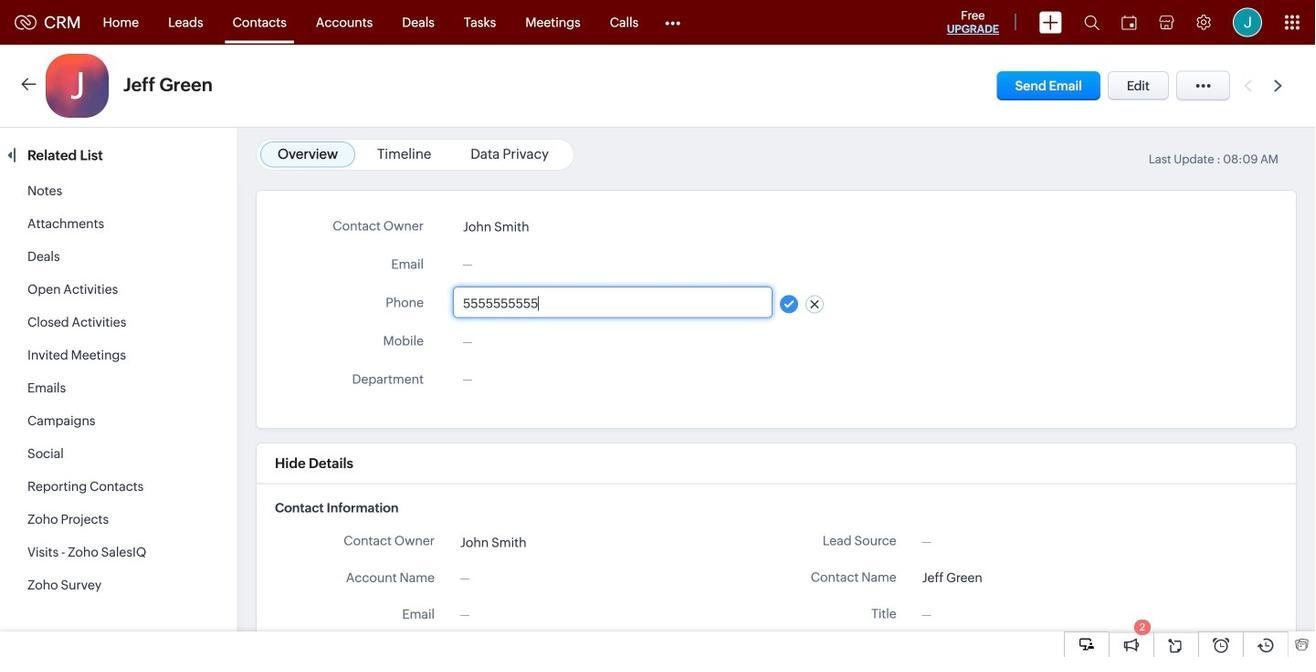 Task type: locate. For each thing, give the bounding box(es) containing it.
search element
[[1073, 0, 1111, 45]]

next record image
[[1274, 80, 1286, 92]]

calendar image
[[1122, 15, 1137, 30]]

search image
[[1084, 15, 1100, 30]]

profile image
[[1233, 8, 1262, 37]]

previous record image
[[1244, 80, 1252, 92]]

None text field
[[463, 295, 763, 312]]



Task type: vqa. For each thing, say whether or not it's contained in the screenshot.
logo on the left top of the page
yes



Task type: describe. For each thing, give the bounding box(es) containing it.
create menu element
[[1029, 0, 1073, 44]]

Other Modules field
[[653, 8, 693, 37]]

logo image
[[15, 15, 37, 30]]

create menu image
[[1039, 11, 1062, 33]]

profile element
[[1222, 0, 1273, 44]]



